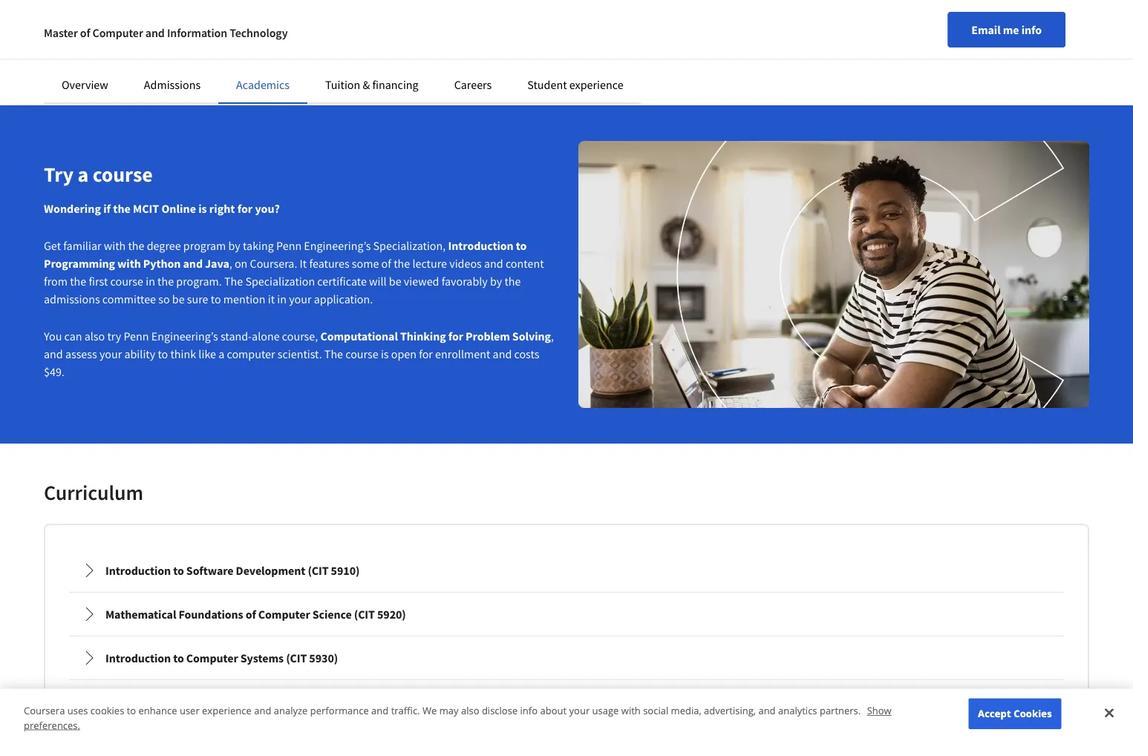 Task type: describe. For each thing, give the bounding box(es) containing it.
your inside , and assess your ability to think like a computer scientist. the course is open for enrollment and costs $49.
[[99, 347, 122, 362]]

in right 'success'
[[723, 28, 732, 43]]

1 vertical spatial degree.
[[427, 46, 464, 61]]

overview
[[62, 77, 108, 92]]

in left an
[[404, 28, 414, 43]]

more
[[251, 46, 277, 61]]

your right into
[[97, 28, 120, 43]]

introduction to programming with python and java
[[44, 238, 527, 271]]

wondering if the mcit online is right for you?
[[44, 201, 280, 216]]

the up python
[[128, 238, 144, 253]]

the inside , on coursera. it features some of the lecture videos and content from the first course in the program. the specialization certificate will be viewed favorably by the admissions committee so be sure to mention it in your application.
[[224, 274, 243, 289]]

1 vertical spatial right
[[209, 201, 235, 216]]

academics
[[236, 77, 290, 92]]

show preferences. link
[[24, 705, 892, 732]]

way
[[692, 10, 712, 25]]

explain
[[212, 46, 249, 61]]

into
[[75, 28, 95, 43]]

viewed
[[404, 274, 439, 289]]

and inside , on coursera. it features some of the lecture videos and content from the first course in the program. the specialization certificate will be viewed favorably by the admissions committee so be sure to mention it in your application.
[[484, 256, 503, 271]]

5930)
[[309, 651, 338, 666]]

first
[[89, 274, 108, 289]]

and left the analyze
[[254, 705, 271, 718]]

systems
[[240, 651, 284, 666]]

careers
[[454, 77, 492, 92]]

and left analytics in the right of the page
[[758, 705, 776, 718]]

academics link
[[236, 77, 290, 92]]

2 - from the left
[[184, 28, 188, 43]]

time
[[397, 10, 420, 25]]

info inside privacy alert dialog
[[520, 705, 538, 718]]

the down an
[[408, 46, 425, 61]]

program.
[[176, 274, 222, 289]]

a inside , and assess your ability to think like a computer scientist. the course is open for enrollment and costs $49.
[[218, 347, 224, 362]]

to down note:
[[568, 28, 578, 43]]

decide
[[274, 10, 308, 25]]

features
[[309, 256, 349, 271]]

by inside , on coursera. it features some of the lecture videos and content from the first course in the program. the specialization certificate will be viewed favorably by the admissions committee so be sure to mention it in your application.
[[490, 274, 502, 289]]

to up expectations
[[360, 28, 371, 43]]

the down programming
[[70, 274, 86, 289]]

curriculum
[[44, 480, 143, 506]]

favorably
[[442, 274, 488, 289]]

application
[[122, 28, 178, 43]]

no
[[676, 10, 689, 25]]

analyze
[[274, 705, 308, 718]]

prepare
[[625, 28, 664, 43]]

cookies
[[90, 705, 124, 718]]

online
[[431, 28, 462, 43]]

this blog post helps explain more about the expectations of the degree.
[[109, 46, 464, 61]]

disclose
[[482, 705, 518, 718]]

is inside , and assess your ability to think like a computer scientist. the course is open for enrollment and costs $49.
[[381, 347, 389, 362]]

advertising,
[[704, 705, 756, 718]]

0 vertical spatial course
[[93, 162, 153, 187]]

0 horizontal spatial this
[[109, 46, 131, 61]]

careers link
[[454, 77, 492, 92]]

introduction for introduction to programming with python and java
[[448, 238, 514, 253]]

your inside privacy alert dialog
[[569, 705, 590, 718]]

online.
[[71, 46, 107, 61]]

admissions link
[[144, 77, 201, 92]]

of inside dropdown button
[[246, 607, 256, 622]]

coursera uses cookies to enhance user experience and analyze performance and traffic. we may also disclose info about your usage with social media, advertising, and analytics partners.
[[24, 705, 863, 718]]

introduction to computer systems (cit 5930) button
[[70, 638, 1063, 679]]

so
[[158, 292, 170, 307]]

email me info
[[971, 22, 1042, 37]]

of inside , on coursera. it features some of the lecture videos and content from the first course in the program. the specialization certificate will be viewed favorably by the admissions committee so be sure to mention it in your application.
[[381, 256, 391, 271]]

you?
[[255, 201, 280, 216]]

and inside introduction to programming with python and java
[[183, 256, 203, 271]]

0 horizontal spatial engineering's
[[151, 329, 218, 344]]

introduction to programming with python and java link
[[44, 238, 527, 271]]

and down problem
[[493, 347, 512, 362]]

information
[[167, 25, 227, 40]]

enhance
[[139, 705, 177, 718]]

development
[[236, 564, 305, 578]]

introduction to software development (cit 5910) button
[[70, 550, 1063, 592]]

on
[[235, 256, 247, 271]]

, on coursera. it features some of the lecture videos and content from the first course in the program. the specialization certificate will be viewed favorably by the admissions committee so be sure to mention it in your application.
[[44, 256, 544, 307]]

tuition & financing link
[[325, 77, 418, 92]]

think
[[170, 347, 196, 362]]

for up an
[[422, 10, 436, 25]]

student experience
[[527, 77, 623, 92]]

blog
[[133, 46, 156, 61]]

1 vertical spatial this
[[190, 28, 209, 43]]

if inside the to help decide if now is the right time for you to pursue this degree. note: this quiz will in no way factor into your application -- this is purely to assess your ability to thrive in an online degree program and to help you prepare for success in mcit online.
[[310, 10, 316, 25]]

solving
[[512, 329, 551, 344]]

your down now
[[302, 28, 325, 43]]

try
[[107, 329, 121, 344]]

, for costs
[[551, 329, 554, 344]]

, for program.
[[229, 256, 232, 271]]

get familiar with the degree program by taking penn engineering's specialization,
[[44, 238, 448, 253]]

content
[[506, 256, 544, 271]]

1 vertical spatial computer
[[258, 607, 310, 622]]

to up purely on the left of page
[[237, 10, 247, 25]]

foundations
[[179, 607, 243, 622]]

python
[[143, 256, 181, 271]]

accept cookies
[[978, 707, 1052, 721]]

computer
[[227, 347, 275, 362]]

we
[[422, 705, 437, 718]]

to up more
[[255, 28, 266, 43]]

assess inside the to help decide if now is the right time for you to pursue this degree. note: this quiz will in no way factor into your application -- this is purely to assess your ability to thrive in an online degree program and to help you prepare for success in mcit online.
[[268, 28, 300, 43]]

to inside privacy alert dialog
[[127, 705, 136, 718]]

for inside , and assess your ability to think like a computer scientist. the course is open for enrollment and costs $49.
[[419, 347, 433, 362]]

uses
[[67, 705, 88, 718]]

admissions
[[144, 77, 201, 92]]

for left you?
[[237, 201, 253, 216]]

with inside introduction to programming with python and java
[[117, 256, 141, 271]]

assess inside , and assess your ability to think like a computer scientist. the course is open for enrollment and costs $49.
[[65, 347, 97, 362]]

software
[[186, 564, 234, 578]]

science
[[312, 607, 352, 622]]

introduction for introduction to software development (cit 5910)
[[105, 564, 171, 578]]

sure
[[187, 292, 208, 307]]

online
[[161, 201, 196, 216]]

tuition & financing
[[325, 77, 418, 92]]

1 horizontal spatial this
[[509, 10, 527, 25]]

pursue
[[472, 10, 507, 25]]

is left purely on the left of page
[[211, 28, 219, 43]]

preferences.
[[24, 719, 80, 732]]

wondering
[[44, 201, 101, 216]]

cookies
[[1014, 707, 1052, 721]]

1 vertical spatial help
[[580, 28, 602, 43]]

may
[[439, 705, 459, 718]]

your inside , on coursera. it features some of the lecture videos and content from the first course in the program. the specialization certificate will be viewed favorably by the admissions committee so be sure to mention it in your application.
[[289, 292, 311, 307]]

tuition
[[325, 77, 360, 92]]

0 vertical spatial also
[[84, 329, 105, 344]]

application.
[[314, 292, 373, 307]]

coursera
[[24, 705, 65, 718]]

it
[[300, 256, 307, 271]]

the down content
[[504, 274, 521, 289]]

computational thinking for problem solving link
[[320, 329, 551, 344]]

1 horizontal spatial engineering's
[[304, 238, 371, 253]]

scientist.
[[278, 347, 322, 362]]

will inside , on coursera. it features some of the lecture videos and content from the first course in the program. the specialization certificate will be viewed favorably by the admissions committee so be sure to mention it in your application.
[[369, 274, 387, 289]]

the inside , and assess your ability to think like a computer scientist. the course is open for enrollment and costs $49.
[[324, 347, 343, 362]]



Task type: locate. For each thing, give the bounding box(es) containing it.
and inside the to help decide if now is the right time for you to pursue this degree. note: this quiz will in no way factor into your application -- this is purely to assess your ability to thrive in an online degree program and to help you prepare for success in mcit online.
[[546, 28, 565, 43]]

introduction down mathematical at the bottom of the page
[[105, 651, 171, 666]]

for down no
[[667, 28, 681, 43]]

engineering's
[[304, 238, 371, 253], [151, 329, 218, 344]]

help up purely on the left of page
[[250, 10, 272, 25]]

0 vertical spatial this
[[598, 10, 619, 25]]

1 horizontal spatial the
[[324, 347, 343, 362]]

be left the viewed
[[389, 274, 401, 289]]

an
[[416, 28, 429, 43]]

email me info button
[[948, 12, 1065, 48]]

and down you
[[44, 347, 63, 362]]

course up committee
[[110, 274, 143, 289]]

you can also try penn engineering's stand-alone course, computational thinking for problem solving
[[44, 329, 551, 344]]

info
[[1021, 22, 1042, 37], [520, 705, 538, 718]]

0 vertical spatial engineering's
[[304, 238, 371, 253]]

1 horizontal spatial degree.
[[530, 10, 567, 25]]

1 horizontal spatial ability
[[327, 28, 358, 43]]

social
[[643, 705, 668, 718]]

computer down foundations
[[186, 651, 238, 666]]

info inside button
[[1021, 22, 1042, 37]]

to inside introduction to software development (cit 5910) dropdown button
[[173, 564, 184, 578]]

degree. inside the to help decide if now is the right time for you to pursue this degree. note: this quiz will in no way factor into your application -- this is purely to assess your ability to thrive in an online degree program and to help you prepare for success in mcit online.
[[530, 10, 567, 25]]

to left software
[[173, 564, 184, 578]]

1 vertical spatial (cit
[[354, 607, 375, 622]]

me
[[1003, 22, 1019, 37]]

right up thrive
[[371, 10, 395, 25]]

for up enrollment
[[448, 329, 463, 344]]

computer down development
[[258, 607, 310, 622]]

your down specialization
[[289, 292, 311, 307]]

0 horizontal spatial this
[[190, 28, 209, 43]]

1 vertical spatial engineering's
[[151, 329, 218, 344]]

$49.
[[44, 365, 64, 379]]

course inside , on coursera. it features some of the lecture videos and content from the first course in the program. the specialization certificate will be viewed favorably by the admissions committee so be sure to mention it in your application.
[[110, 274, 143, 289]]

enrollment
[[435, 347, 490, 362]]

(cit for 5910)
[[308, 564, 329, 578]]

thrive
[[373, 28, 402, 43]]

certificate
[[317, 274, 367, 289]]

if left now
[[310, 10, 316, 25]]

introduction
[[448, 238, 514, 253], [105, 564, 171, 578], [105, 651, 171, 666]]

introduction inside introduction to computer systems (cit 5930) dropdown button
[[105, 651, 171, 666]]

1 vertical spatial assess
[[65, 347, 97, 362]]

1 horizontal spatial help
[[580, 28, 602, 43]]

to left 'think'
[[158, 347, 168, 362]]

penn up it
[[276, 238, 302, 253]]

1 vertical spatial about
[[540, 705, 567, 718]]

1 vertical spatial if
[[103, 201, 111, 216]]

0 vertical spatial this
[[509, 10, 527, 25]]

you down quiz
[[605, 28, 623, 43]]

1 vertical spatial a
[[218, 347, 224, 362]]

with left python
[[117, 256, 141, 271]]

1 horizontal spatial right
[[371, 10, 395, 25]]

introduction inside introduction to programming with python and java
[[448, 238, 514, 253]]

of up online.
[[80, 25, 90, 40]]

- up 'helps'
[[184, 28, 188, 43]]

1 horizontal spatial by
[[490, 274, 502, 289]]

course inside , and assess your ability to think like a computer scientist. the course is open for enrollment and costs $49.
[[345, 347, 378, 362]]

the down 'computational' at the top left of the page
[[324, 347, 343, 362]]

1 horizontal spatial also
[[461, 705, 479, 718]]

1 vertical spatial the
[[324, 347, 343, 362]]

to inside introduction to programming with python and java
[[516, 238, 527, 253]]

this right the pursue
[[509, 10, 527, 25]]

overview link
[[62, 77, 108, 92]]

1 horizontal spatial you
[[605, 28, 623, 43]]

java
[[205, 256, 229, 271]]

engineering's up features
[[304, 238, 371, 253]]

about inside privacy alert dialog
[[540, 705, 567, 718]]

also right may
[[461, 705, 479, 718]]

0 vertical spatial (cit
[[308, 564, 329, 578]]

can
[[64, 329, 82, 344]]

degree up python
[[147, 238, 181, 253]]

ability left 'think'
[[124, 347, 155, 362]]

the down specialization,
[[394, 256, 410, 271]]

1 vertical spatial you
[[605, 28, 623, 43]]

0 horizontal spatial computer
[[92, 25, 143, 40]]

1 vertical spatial by
[[490, 274, 502, 289]]

0 vertical spatial with
[[104, 238, 126, 253]]

, right problem
[[551, 329, 554, 344]]

a right like
[[218, 347, 224, 362]]

to inside , on coursera. it features some of the lecture videos and content from the first course in the program. the specialization certificate will be viewed favorably by the admissions committee so be sure to mention it in your application.
[[211, 292, 221, 307]]

1 vertical spatial info
[[520, 705, 538, 718]]

computer for systems
[[186, 651, 238, 666]]

2 vertical spatial computer
[[186, 651, 238, 666]]

1 vertical spatial this
[[109, 46, 131, 61]]

will up the prepare
[[645, 10, 662, 25]]

ability inside the to help decide if now is the right time for you to pursue this degree. note: this quiz will in no way factor into your application -- this is purely to assess your ability to thrive in an online degree program and to help you prepare for success in mcit online.
[[327, 28, 358, 43]]

0 horizontal spatial penn
[[124, 329, 149, 344]]

usage
[[592, 705, 619, 718]]

0 vertical spatial help
[[250, 10, 272, 25]]

degree inside the to help decide if now is the right time for you to pursue this degree. note: this quiz will in no way factor into your application -- this is purely to assess your ability to thrive in an online degree program and to help you prepare for success in mcit online.
[[465, 28, 499, 43]]

1 horizontal spatial penn
[[276, 238, 302, 253]]

user
[[180, 705, 199, 718]]

engineering's up 'think'
[[151, 329, 218, 344]]

0 horizontal spatial program
[[183, 238, 226, 253]]

course up wondering if the mcit online is right for you?
[[93, 162, 153, 187]]

(cit for 5930)
[[286, 651, 307, 666]]

0 vertical spatial ,
[[229, 256, 232, 271]]

will inside the to help decide if now is the right time for you to pursue this degree. note: this quiz will in no way factor into your application -- this is purely to assess your ability to thrive in an online degree program and to help you prepare for success in mcit online.
[[645, 10, 662, 25]]

mcit down factor
[[44, 46, 69, 61]]

0 vertical spatial info
[[1021, 22, 1042, 37]]

1 vertical spatial course
[[110, 274, 143, 289]]

is right now
[[342, 10, 350, 25]]

and up the this blog post link at the top of the page
[[145, 25, 165, 40]]

1 horizontal spatial degree
[[465, 28, 499, 43]]

you up the online
[[439, 10, 457, 25]]

this
[[598, 10, 619, 25], [109, 46, 131, 61]]

1 horizontal spatial if
[[310, 10, 316, 25]]

technology
[[230, 25, 288, 40]]

0 vertical spatial program
[[501, 28, 544, 43]]

note:
[[569, 10, 596, 25]]

to
[[237, 10, 247, 25], [459, 10, 470, 25], [255, 28, 266, 43], [360, 28, 371, 43], [568, 28, 578, 43], [516, 238, 527, 253], [211, 292, 221, 307], [158, 347, 168, 362], [173, 564, 184, 578], [173, 651, 184, 666], [127, 705, 136, 718]]

1 horizontal spatial mcit
[[133, 201, 159, 216]]

assess up this blog post helps explain more about the expectations of the degree.
[[268, 28, 300, 43]]

your down "try"
[[99, 347, 122, 362]]

helps
[[183, 46, 210, 61]]

(cit left the 5930)
[[286, 651, 307, 666]]

1 vertical spatial with
[[117, 256, 141, 271]]

ability inside , and assess your ability to think like a computer scientist. the course is open for enrollment and costs $49.
[[124, 347, 155, 362]]

1 vertical spatial degree
[[147, 238, 181, 253]]

0 horizontal spatial mcit
[[44, 46, 69, 61]]

mention
[[223, 292, 265, 307]]

about right more
[[280, 46, 309, 61]]

will down 'some'
[[369, 274, 387, 289]]

2 horizontal spatial (cit
[[354, 607, 375, 622]]

0 vertical spatial degree
[[465, 28, 499, 43]]

in
[[665, 10, 674, 25], [404, 28, 414, 43], [723, 28, 732, 43], [146, 274, 155, 289], [277, 292, 287, 307]]

0 horizontal spatial be
[[172, 292, 185, 307]]

0 horizontal spatial by
[[228, 238, 240, 253]]

0 vertical spatial introduction
[[448, 238, 514, 253]]

coursera.
[[250, 256, 297, 271]]

0 vertical spatial if
[[310, 10, 316, 25]]

of down thrive
[[396, 46, 406, 61]]

computer for and
[[92, 25, 143, 40]]

introduction for introduction to computer systems (cit 5930)
[[105, 651, 171, 666]]

with
[[104, 238, 126, 253], [117, 256, 141, 271], [621, 705, 641, 718]]

you
[[439, 10, 457, 25], [605, 28, 623, 43]]

0 vertical spatial by
[[228, 238, 240, 253]]

to inside introduction to computer systems (cit 5930) dropdown button
[[173, 651, 184, 666]]

student
[[527, 77, 567, 92]]

, inside , on coursera. it features some of the lecture videos and content from the first course in the program. the specialization certificate will be viewed favorably by the admissions committee so be sure to mention it in your application.
[[229, 256, 232, 271]]

2 vertical spatial course
[[345, 347, 378, 362]]

2 vertical spatial with
[[621, 705, 641, 718]]

computational
[[320, 329, 398, 344]]

accept cookies button
[[968, 699, 1061, 730]]

and up student
[[546, 28, 565, 43]]

degree down the pursue
[[465, 28, 499, 43]]

program inside the to help decide if now is the right time for you to pursue this degree. note: this quiz will in no way factor into your application -- this is purely to assess your ability to thrive in an online degree program and to help you prepare for success in mcit online.
[[501, 28, 544, 43]]

to right cookies
[[127, 705, 136, 718]]

(cit left 5920)
[[354, 607, 375, 622]]

2 horizontal spatial computer
[[258, 607, 310, 622]]

1 horizontal spatial this
[[598, 10, 619, 25]]

0 vertical spatial penn
[[276, 238, 302, 253]]

introduction up videos
[[448, 238, 514, 253]]

0 horizontal spatial also
[[84, 329, 105, 344]]

experience
[[569, 77, 623, 92], [202, 705, 252, 718]]

program
[[501, 28, 544, 43], [183, 238, 226, 253]]

by right favorably
[[490, 274, 502, 289]]

1 vertical spatial penn
[[124, 329, 149, 344]]

mcit left online
[[133, 201, 159, 216]]

analytics
[[778, 705, 817, 718]]

0 horizontal spatial degree
[[147, 238, 181, 253]]

to help decide if now is the right time for you to pursue this degree. note: this quiz will in no way factor into your application -- this is purely to assess your ability to thrive in an online degree program and to help you prepare for success in mcit online.
[[44, 10, 732, 61]]

1 vertical spatial mcit
[[133, 201, 159, 216]]

experience inside privacy alert dialog
[[202, 705, 252, 718]]

with inside privacy alert dialog
[[621, 705, 641, 718]]

0 horizontal spatial a
[[78, 162, 88, 187]]

ability down now
[[327, 28, 358, 43]]

0 vertical spatial mcit
[[44, 46, 69, 61]]

info right me at right
[[1021, 22, 1042, 37]]

the down on
[[224, 274, 243, 289]]

your left usage
[[569, 705, 590, 718]]

1 vertical spatial program
[[183, 238, 226, 253]]

privacy alert dialog
[[0, 689, 1133, 742]]

familiar
[[63, 238, 101, 253]]

mathematical
[[105, 607, 176, 622]]

program up java
[[183, 238, 226, 253]]

of right 'some'
[[381, 256, 391, 271]]

and left traffic.
[[371, 705, 389, 718]]

is left open
[[381, 347, 389, 362]]

mcit
[[44, 46, 69, 61], [133, 201, 159, 216]]

if
[[310, 10, 316, 25], [103, 201, 111, 216]]

stand-
[[220, 329, 252, 344]]

0 horizontal spatial degree.
[[427, 46, 464, 61]]

right inside the to help decide if now is the right time for you to pursue this degree. note: this quiz will in no way factor into your application -- this is purely to assess your ability to thrive in an online degree program and to help you prepare for success in mcit online.
[[371, 10, 395, 25]]

this left quiz
[[598, 10, 619, 25]]

1 horizontal spatial will
[[645, 10, 662, 25]]

- up post
[[181, 28, 184, 43]]

0 horizontal spatial ,
[[229, 256, 232, 271]]

introduction up mathematical at the bottom of the page
[[105, 564, 171, 578]]

0 vertical spatial assess
[[268, 28, 300, 43]]

0 vertical spatial computer
[[92, 25, 143, 40]]

the down now
[[311, 46, 328, 61]]

right right online
[[209, 201, 235, 216]]

1 horizontal spatial a
[[218, 347, 224, 362]]

mathematical foundations of computer science (cit 5920)
[[105, 607, 406, 622]]

to inside , and assess your ability to think like a computer scientist. the course is open for enrollment and costs $49.
[[158, 347, 168, 362]]

this up 'helps'
[[190, 28, 209, 43]]

with left social
[[621, 705, 641, 718]]

in left no
[[665, 10, 674, 25]]

course down 'computational' at the top left of the page
[[345, 347, 378, 362]]

0 vertical spatial degree.
[[530, 10, 567, 25]]

introduction to software development (cit 5910)
[[105, 564, 360, 578]]

0 horizontal spatial right
[[209, 201, 235, 216]]

1 vertical spatial will
[[369, 274, 387, 289]]

-
[[181, 28, 184, 43], [184, 28, 188, 43]]

1 horizontal spatial experience
[[569, 77, 623, 92]]

assess
[[268, 28, 300, 43], [65, 347, 97, 362]]

0 vertical spatial ability
[[327, 28, 358, 43]]

1 vertical spatial be
[[172, 292, 185, 307]]

also
[[84, 329, 105, 344], [461, 705, 479, 718]]

1 horizontal spatial (cit
[[308, 564, 329, 578]]

assess down can
[[65, 347, 97, 362]]

media,
[[671, 705, 701, 718]]

specialization
[[245, 274, 315, 289]]

computer up blog at the top left
[[92, 25, 143, 40]]

0 horizontal spatial if
[[103, 201, 111, 216]]

if right wondering
[[103, 201, 111, 216]]

also inside privacy alert dialog
[[461, 705, 479, 718]]

in right 'it'
[[277, 292, 287, 307]]

the up so
[[157, 274, 174, 289]]

thinking
[[400, 329, 446, 344]]

the inside the to help decide if now is the right time for you to pursue this degree. note: this quiz will in no way factor into your application -- this is purely to assess your ability to thrive in an online degree program and to help you prepare for success in mcit online.
[[353, 10, 369, 25]]

to left the pursue
[[459, 10, 470, 25]]

1 horizontal spatial about
[[540, 705, 567, 718]]

this inside the to help decide if now is the right time for you to pursue this degree. note: this quiz will in no way factor into your application -- this is purely to assess your ability to thrive in an online degree program and to help you prepare for success in mcit online.
[[598, 10, 619, 25]]

try a course
[[44, 162, 153, 187]]

course,
[[282, 329, 318, 344]]

, inside , and assess your ability to think like a computer scientist. the course is open for enrollment and costs $49.
[[551, 329, 554, 344]]

the right now
[[353, 10, 369, 25]]

and
[[145, 25, 165, 40], [546, 28, 565, 43], [183, 256, 203, 271], [484, 256, 503, 271], [44, 347, 63, 362], [493, 347, 512, 362], [254, 705, 271, 718], [371, 705, 389, 718], [758, 705, 776, 718]]

committee
[[102, 292, 156, 307]]

partners.
[[820, 705, 861, 718]]

0 vertical spatial will
[[645, 10, 662, 25]]

0 vertical spatial you
[[439, 10, 457, 25]]

specialization,
[[373, 238, 446, 253]]

of right foundations
[[246, 607, 256, 622]]

1 vertical spatial also
[[461, 705, 479, 718]]

1 vertical spatial ability
[[124, 347, 155, 362]]

some
[[352, 256, 379, 271]]

this
[[509, 10, 527, 25], [190, 28, 209, 43]]

in down python
[[146, 274, 155, 289]]

,
[[229, 256, 232, 271], [551, 329, 554, 344]]

expectations
[[330, 46, 393, 61]]

and up program.
[[183, 256, 203, 271]]

mcit inside the to help decide if now is the right time for you to pursue this degree. note: this quiz will in no way factor into your application -- this is purely to assess your ability to thrive in an online degree program and to help you prepare for success in mcit online.
[[44, 46, 69, 61]]

1 horizontal spatial be
[[389, 274, 401, 289]]

introduction inside introduction to software development (cit 5910) dropdown button
[[105, 564, 171, 578]]

experience right user
[[202, 705, 252, 718]]

and right videos
[[484, 256, 503, 271]]

costs
[[514, 347, 539, 362]]

master
[[44, 25, 78, 40]]

0 vertical spatial about
[[280, 46, 309, 61]]

be
[[389, 274, 401, 289], [172, 292, 185, 307]]

financing
[[372, 77, 418, 92]]

computer
[[92, 25, 143, 40], [258, 607, 310, 622], [186, 651, 238, 666]]

about
[[280, 46, 309, 61], [540, 705, 567, 718]]

2 vertical spatial (cit
[[286, 651, 307, 666]]

this left blog at the top left
[[109, 46, 131, 61]]

by up on
[[228, 238, 240, 253]]

now
[[319, 10, 340, 25]]

student experience link
[[527, 77, 623, 92]]

0 horizontal spatial (cit
[[286, 651, 307, 666]]

introduction to computer systems (cit 5930)
[[105, 651, 338, 666]]

open
[[391, 347, 417, 362]]

0 horizontal spatial you
[[439, 10, 457, 25]]

problem
[[466, 329, 510, 344]]

the down the try a course
[[113, 201, 131, 216]]

also left "try"
[[84, 329, 105, 344]]

a right try
[[78, 162, 88, 187]]

is right online
[[198, 201, 207, 216]]

2 vertical spatial introduction
[[105, 651, 171, 666]]

to up user
[[173, 651, 184, 666]]

0 vertical spatial be
[[389, 274, 401, 289]]

0 vertical spatial the
[[224, 274, 243, 289]]

you
[[44, 329, 62, 344]]

for down thinking
[[419, 347, 433, 362]]

about left usage
[[540, 705, 567, 718]]

purely
[[221, 28, 253, 43]]

, left on
[[229, 256, 232, 271]]

0 vertical spatial a
[[78, 162, 88, 187]]

0 horizontal spatial help
[[250, 10, 272, 25]]

1 - from the left
[[181, 28, 184, 43]]

0 horizontal spatial ability
[[124, 347, 155, 362]]



Task type: vqa. For each thing, say whether or not it's contained in the screenshot.
health button on the bottom
no



